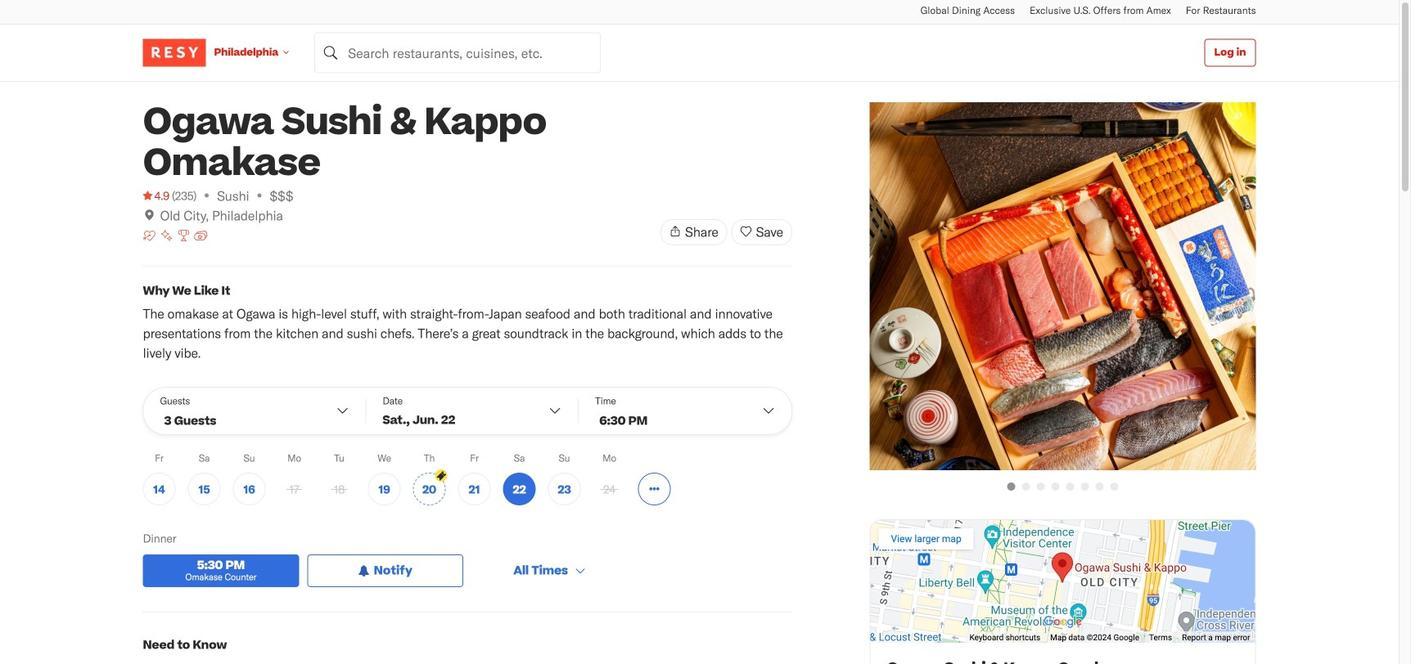 Task type: locate. For each thing, give the bounding box(es) containing it.
june 20, 2024. has event. image
[[435, 470, 447, 482]]

None field
[[315, 32, 601, 73]]



Task type: describe. For each thing, give the bounding box(es) containing it.
4.9 out of 5 stars image
[[143, 187, 169, 204]]

Search restaurants, cuisines, etc. text field
[[315, 32, 601, 73]]



Task type: vqa. For each thing, say whether or not it's contained in the screenshot.
891 REVIEWS element
no



